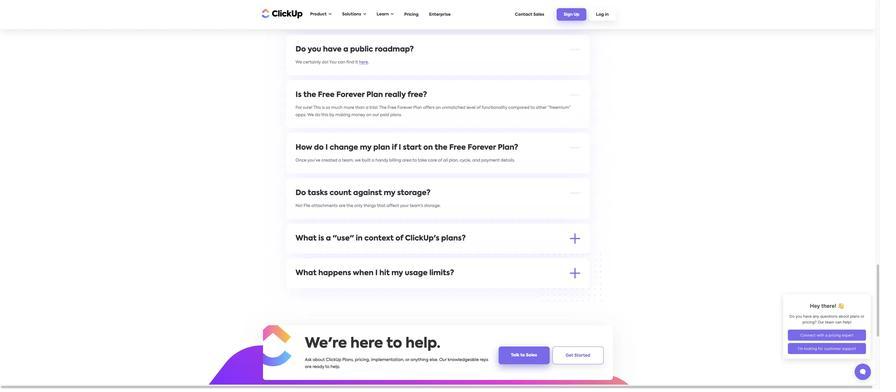 Task type: locate. For each thing, give the bounding box(es) containing it.
is left so
[[322, 106, 325, 110]]

0 vertical spatial in
[[606, 13, 609, 17]]

i right if
[[399, 144, 401, 152]]

an
[[436, 106, 441, 110]]

i up "created"
[[326, 144, 328, 152]]

my up built
[[360, 144, 372, 152]]

pricing link
[[402, 9, 422, 19]]

i
[[326, 144, 328, 152], [399, 144, 401, 152], [376, 270, 378, 277]]

your inside "uses" are intended as a demonstration of paid plan features, allowing you to explore their value for your workflows. uses are cumulative throughout a workspace and they do not reset or count down. when you reach a use limit, you won't lose any data, but you won't be able to edit or create new items with that feature. you can find a breakdown which features have usage limits
[[497, 250, 506, 254]]

ready
[[313, 366, 325, 370]]

context
[[365, 235, 394, 243]]

for
[[490, 250, 496, 254], [318, 292, 324, 296]]

of up not
[[377, 250, 381, 254]]

2 horizontal spatial find
[[548, 284, 556, 289]]

and inside "uses" are intended as a demonstration of paid plan features, allowing you to explore their value for your workflows. uses are cumulative throughout a workspace and they do not reset or count down. when you reach a use limit, you won't lose any data, but you won't be able to edit or create new items with that feature. you can find a breakdown which features have usage limits
[[347, 257, 355, 261]]

count down features,
[[396, 257, 408, 261]]

are right uses
[[539, 250, 546, 254]]

2 horizontal spatial as
[[422, 284, 427, 289]]

1 horizontal spatial use
[[459, 257, 466, 261]]

0 horizontal spatial count
[[330, 190, 352, 197]]

your right 'end'
[[473, 7, 482, 12]]

0 vertical spatial do
[[296, 46, 306, 53]]

my right hit
[[392, 270, 403, 277]]

else.
[[430, 359, 439, 363]]

1 horizontal spatial be
[[556, 257, 562, 261]]

on left our at left
[[367, 113, 372, 117]]

as left soon
[[406, 284, 411, 289]]

unless
[[508, 7, 520, 12]]

1 horizontal spatial when
[[422, 257, 434, 261]]

the right period
[[557, 284, 563, 289]]

0 horizontal spatial you
[[330, 60, 337, 64]]

"freemium"
[[548, 106, 571, 110]]

take
[[418, 159, 427, 163]]

of inside 'for sure! this is so much more than a trial. the free forever plan offers an unmatched level of functionality compared to other "freemium" apps. we do this by making money on our paid plans.'
[[477, 106, 481, 110]]

reached.
[[445, 284, 463, 289]]

0 horizontal spatial as
[[337, 250, 341, 254]]

details.
[[501, 159, 516, 163]]

throughout
[[296, 257, 319, 261]]

billing inside you're free to cancel at anytime! when you do, your current plan will last until the end of your billing cycle, unless you choose to downgrade immediately.
[[483, 7, 495, 12]]

clickup image
[[260, 8, 303, 19]]

0 horizontal spatial on
[[367, 113, 372, 117]]

0 horizontal spatial able
[[321, 284, 330, 289]]

of inside you're free to cancel at anytime! when you do, your current plan will last until the end of your billing cycle, unless you choose to downgrade immediately.
[[468, 7, 472, 12]]

free up plan,
[[450, 144, 466, 152]]

0 vertical spatial cycle,
[[496, 7, 507, 12]]

when down allowing
[[422, 257, 434, 261]]

2 what from the top
[[296, 270, 317, 277]]

you right but
[[536, 257, 543, 261]]

we down sure!
[[308, 113, 314, 117]]

sales down choose
[[534, 12, 545, 16]]

plan
[[367, 92, 383, 99], [414, 106, 422, 110]]

1 horizontal spatial usage
[[477, 264, 489, 268]]

as up workspace
[[337, 250, 341, 254]]

able inside you'll still be able to use clickup, and we'll let you know as soon as a limit is reached. we're happy to provide a grace period to find the plan that works for you!
[[321, 284, 330, 289]]

are down ask
[[305, 366, 312, 370]]

0 horizontal spatial be
[[315, 284, 320, 289]]

billing
[[483, 7, 495, 12], [390, 159, 402, 163]]

2 vertical spatial forever
[[468, 144, 496, 152]]

0 horizontal spatial in
[[356, 235, 363, 243]]

0 horizontal spatial for
[[318, 292, 324, 296]]

only
[[355, 204, 363, 208]]

know
[[394, 284, 405, 289]]

demonstration
[[346, 250, 376, 254]]

you!
[[325, 292, 333, 296]]

find inside you'll still be able to use clickup, and we'll let you know as soon as a limit is reached. we're happy to provide a grace period to find the plan that works for you!
[[548, 284, 556, 289]]

payment
[[482, 159, 500, 163]]

do left the this
[[315, 113, 321, 117]]

your up lose on the right bottom
[[497, 250, 506, 254]]

1 horizontal spatial free
[[388, 106, 397, 110]]

1 won't from the left
[[486, 257, 498, 261]]

1 vertical spatial do
[[314, 144, 324, 152]]

or right edit
[[305, 264, 309, 268]]

you down value
[[478, 257, 485, 261]]

when inside you're free to cancel at anytime! when you do, your current plan will last until the end of your billing cycle, unless you choose to downgrade immediately.
[[362, 7, 374, 12]]

0 horizontal spatial won't
[[486, 257, 498, 261]]

2 vertical spatial my
[[392, 270, 403, 277]]

here right the it on the left
[[359, 60, 368, 64]]

help. inside "ask about clickup plans, pricing, implementation, or anything else. our knowledgeable reps are ready to help."
[[331, 366, 340, 370]]

handy
[[376, 159, 389, 163]]

have up we certainly do! you can find it here .
[[323, 46, 342, 53]]

2 vertical spatial that
[[296, 292, 305, 296]]

features,
[[402, 250, 420, 254]]

of right level
[[477, 106, 481, 110]]

knowledgeable
[[448, 359, 479, 363]]

and
[[473, 159, 481, 163], [347, 257, 355, 261], [361, 284, 369, 289]]

0 vertical spatial when
[[362, 7, 374, 12]]

here up pricing,
[[351, 338, 383, 352]]

are inside "ask about clickup plans, pricing, implementation, or anything else. our knowledgeable reps are ready to help."
[[305, 366, 312, 370]]

a left public
[[344, 46, 349, 53]]

current
[[400, 7, 415, 12]]

do inside "uses" are intended as a demonstration of paid plan features, allowing you to explore their value for your workflows. uses are cumulative throughout a workspace and they do not reset or count down. when you reach a use limit, you won't lose any data, but you won't be able to edit or create new items with that feature. you can find a breakdown which features have usage limits
[[366, 257, 371, 261]]

use left clickup,
[[336, 284, 343, 289]]

reach
[[443, 257, 455, 261]]

0 vertical spatial help.
[[406, 338, 441, 352]]

and left we'll at left
[[361, 284, 369, 289]]

we left certainly
[[296, 60, 302, 64]]

0 horizontal spatial usage
[[405, 270, 428, 277]]

our
[[440, 359, 447, 363]]

0 horizontal spatial have
[[323, 46, 342, 53]]

that down they
[[355, 264, 364, 268]]

0 horizontal spatial find
[[347, 60, 355, 64]]

1 horizontal spatial that
[[355, 264, 364, 268]]

be inside you'll still be able to use clickup, and we'll let you know as soon as a limit is reached. we're happy to provide a grace period to find the plan that works for you!
[[315, 284, 320, 289]]

usage left limits on the bottom of page
[[477, 264, 489, 268]]

0 vertical spatial is
[[322, 106, 325, 110]]

is
[[322, 106, 325, 110], [319, 235, 324, 243], [441, 284, 444, 289]]

you right do!
[[330, 60, 337, 64]]

what up "uses"
[[296, 235, 317, 243]]

forever
[[337, 92, 365, 99], [398, 106, 413, 110], [468, 144, 496, 152]]

0 vertical spatial sales
[[534, 12, 545, 16]]

end
[[459, 7, 467, 12]]

1 horizontal spatial for
[[490, 250, 496, 254]]

0 vertical spatial you
[[330, 60, 337, 64]]

provide
[[495, 284, 511, 289]]

0 vertical spatial find
[[347, 60, 355, 64]]

able up you!
[[321, 284, 330, 289]]

billing left area
[[390, 159, 402, 163]]

free for much
[[388, 106, 397, 110]]

clickup logo image
[[254, 322, 292, 367]]

2 horizontal spatial or
[[406, 359, 410, 363]]

find
[[347, 60, 355, 64], [399, 264, 407, 268], [548, 284, 556, 289]]

that inside you'll still be able to use clickup, and we'll let you know as soon as a limit is reached. we're happy to provide a grace period to find the plan that works for you!
[[296, 292, 305, 296]]

still
[[307, 284, 314, 289]]

0 horizontal spatial help.
[[331, 366, 340, 370]]

1 horizontal spatial count
[[396, 257, 408, 261]]

as right soon
[[422, 284, 427, 289]]

0 horizontal spatial billing
[[390, 159, 402, 163]]

can up what happens when i hit my usage limits? on the bottom of page
[[390, 264, 398, 268]]

use inside you'll still be able to use clickup, and we'll let you know as soon as a limit is reached. we're happy to provide a grace period to find the plan that works for you!
[[336, 284, 343, 289]]

what down edit
[[296, 270, 317, 277]]

1 vertical spatial you
[[382, 264, 389, 268]]

plan left offers
[[414, 106, 422, 110]]

forever inside 'for sure! this is so much more than a trial. the free forever plan offers an unmatched level of functionality compared to other "freemium" apps. we do this by making money on our paid plans.'
[[398, 106, 413, 110]]

and left payment
[[473, 159, 481, 163]]

on up 'care' at top
[[424, 144, 433, 152]]

2 won't from the left
[[544, 257, 555, 261]]

is
[[296, 92, 302, 99]]

find down features,
[[399, 264, 407, 268]]

forever up payment
[[468, 144, 496, 152]]

you up contact in the top right of the page
[[521, 7, 529, 12]]

1 vertical spatial we
[[308, 113, 314, 117]]

is up intended
[[319, 235, 324, 243]]

is inside 'for sure! this is so much more than a trial. the free forever plan offers an unmatched level of functionality compared to other "freemium" apps. we do this by making money on our paid plans.'
[[322, 106, 325, 110]]

on inside 'for sure! this is so much more than a trial. the free forever plan offers an unmatched level of functionality compared to other "freemium" apps. we do this by making money on our paid plans.'
[[367, 113, 372, 117]]

a up workspace
[[342, 250, 345, 254]]

0 vertical spatial billing
[[483, 7, 495, 12]]

do
[[315, 113, 321, 117], [314, 144, 324, 152], [366, 257, 371, 261]]

we
[[296, 60, 302, 64], [308, 113, 314, 117]]

create
[[310, 264, 323, 268]]

0 vertical spatial usage
[[477, 264, 489, 268]]

find inside "uses" are intended as a demonstration of paid plan features, allowing you to explore their value for your workflows. uses are cumulative throughout a workspace and they do not reset or count down. when you reach a use limit, you won't lose any data, but you won't be able to edit or create new items with that feature. you can find a breakdown which features have usage limits
[[399, 264, 407, 268]]

0 vertical spatial free
[[318, 92, 335, 99]]

1 horizontal spatial or
[[391, 257, 395, 261]]

be
[[556, 257, 562, 261], [315, 284, 320, 289]]

find left the it on the left
[[347, 60, 355, 64]]

we
[[355, 159, 361, 163]]

2 do from the top
[[296, 190, 306, 197]]

they
[[356, 257, 365, 261]]

tasks
[[308, 190, 328, 197]]

usage down breakdown
[[405, 270, 428, 277]]

be right still
[[315, 284, 320, 289]]

clickup
[[326, 359, 342, 363]]

1 vertical spatial on
[[424, 144, 433, 152]]

usage inside "uses" are intended as a demonstration of paid plan features, allowing you to explore their value for your workflows. uses are cumulative throughout a workspace and they do not reset or count down. when you reach a use limit, you won't lose any data, but you won't be able to edit or create new items with that feature. you can find a breakdown which features have usage limits
[[477, 264, 489, 268]]

or left anything
[[406, 359, 410, 363]]

is right limit
[[441, 284, 444, 289]]

able
[[563, 257, 572, 261], [321, 284, 330, 289]]

forever for than
[[398, 106, 413, 110]]

1 do from the top
[[296, 46, 306, 53]]

plan
[[416, 7, 425, 12], [374, 144, 390, 152], [392, 250, 401, 254], [564, 284, 573, 289]]

you inside "uses" are intended as a demonstration of paid plan features, allowing you to explore their value for your workflows. uses are cumulative throughout a workspace and they do not reset or count down. when you reach a use limit, you won't lose any data, but you won't be able to edit or create new items with that feature. you can find a breakdown which features have usage limits
[[382, 264, 389, 268]]

paid up reset
[[382, 250, 391, 254]]

sales
[[534, 12, 545, 16], [526, 354, 538, 358]]

1 vertical spatial for
[[318, 292, 324, 296]]

0 vertical spatial that
[[377, 204, 386, 208]]

billing left unless
[[483, 7, 495, 12]]

or right reset
[[391, 257, 395, 261]]

"use"
[[333, 235, 354, 243]]

the left 'end'
[[451, 7, 458, 12]]

of right 'end'
[[468, 7, 472, 12]]

1 vertical spatial and
[[347, 257, 355, 261]]

0 vertical spatial can
[[338, 60, 346, 64]]

my up affect
[[384, 190, 396, 197]]

1 vertical spatial use
[[336, 284, 343, 289]]

0 vertical spatial what
[[296, 235, 317, 243]]

you up which
[[435, 257, 442, 261]]

1 vertical spatial my
[[384, 190, 396, 197]]

0 horizontal spatial we
[[296, 60, 302, 64]]

limit
[[432, 284, 440, 289]]

paid down the
[[380, 113, 389, 117]]

the inside you're free to cancel at anytime! when you do, your current plan will last until the end of your billing cycle, unless you choose to downgrade immediately.
[[451, 7, 458, 12]]

intended
[[317, 250, 336, 254]]

2 vertical spatial is
[[441, 284, 444, 289]]

0 vertical spatial able
[[563, 257, 572, 261]]

i left hit
[[376, 270, 378, 277]]

1 vertical spatial what
[[296, 270, 317, 277]]

you're free to cancel at anytime! when you do, your current plan will last until the end of your billing cycle, unless you choose to downgrade immediately.
[[296, 7, 574, 19]]

help. down 'clickup'
[[331, 366, 340, 370]]

find right period
[[548, 284, 556, 289]]

1 horizontal spatial have
[[466, 264, 476, 268]]

affect
[[387, 204, 400, 208]]

that right things
[[377, 204, 386, 208]]

team,
[[342, 159, 354, 163]]

1 horizontal spatial and
[[361, 284, 369, 289]]

cycle, right plan,
[[460, 159, 472, 163]]

1 horizontal spatial you
[[382, 264, 389, 268]]

2 vertical spatial or
[[406, 359, 410, 363]]

a left limit
[[428, 284, 431, 289]]

in
[[606, 13, 609, 17], [356, 235, 363, 243]]

1 horizontal spatial plan
[[414, 106, 422, 110]]

sales right talk
[[526, 354, 538, 358]]

you inside you'll still be able to use clickup, and we'll let you know as soon as a limit is reached. we're happy to provide a grace period to find the plan that works for you!
[[386, 284, 393, 289]]

can
[[338, 60, 346, 64], [390, 264, 398, 268]]

a left trial.
[[366, 106, 369, 110]]

that down you'll
[[296, 292, 305, 296]]

for right value
[[490, 250, 496, 254]]

1 vertical spatial paid
[[382, 250, 391, 254]]

free for plan
[[450, 144, 466, 152]]

anything
[[411, 359, 429, 363]]

you up reach
[[439, 250, 446, 254]]

1 vertical spatial count
[[396, 257, 408, 261]]

be down the cumulative
[[556, 257, 562, 261]]

help.
[[406, 338, 441, 352], [331, 366, 340, 370]]

will
[[426, 7, 432, 12]]

0 vertical spatial be
[[556, 257, 562, 261]]

a left team,
[[339, 159, 341, 163]]

2 horizontal spatial that
[[377, 204, 386, 208]]

do up you've
[[314, 144, 324, 152]]

1 horizontal spatial we
[[308, 113, 314, 117]]

cycle, left unless
[[496, 7, 507, 12]]

paid inside "uses" are intended as a demonstration of paid plan features, allowing you to explore their value for your workflows. uses are cumulative throughout a workspace and they do not reset or count down. when you reach a use limit, you won't lose any data, but you won't be able to edit or create new items with that feature. you can find a breakdown which features have usage limits
[[382, 250, 391, 254]]

can left the it on the left
[[338, 60, 346, 64]]

once you've created a team, we built a handy billing area to take care of all plan, cycle, and payment details.
[[296, 159, 516, 163]]

how do i change my plan if i start on the free forever plan?
[[296, 144, 519, 152]]

once
[[296, 159, 307, 163]]

1 vertical spatial cycle,
[[460, 159, 472, 163]]

no! file attachments are the only things that affect your team's storage.
[[296, 204, 441, 208]]

to inside "ask about clickup plans, pricing, implementation, or anything else. our knowledgeable reps are ready to help."
[[325, 366, 330, 370]]

2 vertical spatial do
[[366, 257, 371, 261]]

when right anytime!
[[362, 7, 374, 12]]

won't down the cumulative
[[544, 257, 555, 261]]

free inside 'for sure! this is so much more than a trial. the free forever plan offers an unmatched level of functionality compared to other "freemium" apps. we do this by making money on our paid plans.'
[[388, 106, 397, 110]]

forever for i
[[468, 144, 496, 152]]

0 horizontal spatial when
[[362, 7, 374, 12]]

in up demonstration on the left bottom of the page
[[356, 235, 363, 243]]

do for do tasks count against my storage?
[[296, 190, 306, 197]]

1 horizontal spatial help.
[[406, 338, 441, 352]]

and up with
[[347, 257, 355, 261]]

1 horizontal spatial in
[[606, 13, 609, 17]]

able inside "uses" are intended as a demonstration of paid plan features, allowing you to explore their value for your workflows. uses are cumulative throughout a workspace and they do not reset or count down. when you reach a use limit, you won't lose any data, but you won't be able to edit or create new items with that feature. you can find a breakdown which features have usage limits
[[563, 257, 572, 261]]

1 vertical spatial help.
[[331, 366, 340, 370]]

forever up more
[[337, 92, 365, 99]]

1 vertical spatial when
[[422, 257, 434, 261]]

0 vertical spatial use
[[459, 257, 466, 261]]

is inside you'll still be able to use clickup, and we'll let you know as soon as a limit is reached. we're happy to provide a grace period to find the plan that works for you!
[[441, 284, 444, 289]]

at
[[338, 7, 343, 12]]

how
[[296, 144, 312, 152]]

1 vertical spatial forever
[[398, 106, 413, 110]]

get
[[566, 354, 574, 358]]

count up attachments
[[330, 190, 352, 197]]

get started
[[566, 354, 591, 358]]

free up so
[[318, 92, 335, 99]]

the inside you'll still be able to use clickup, and we'll let you know as soon as a limit is reached. we're happy to provide a grace period to find the plan that works for you!
[[557, 284, 563, 289]]

on
[[367, 113, 372, 117], [424, 144, 433, 152]]

a inside 'for sure! this is so much more than a trial. the free forever plan offers an unmatched level of functionality compared to other "freemium" apps. we do this by making money on our paid plans.'
[[366, 106, 369, 110]]

are
[[339, 204, 346, 208], [310, 250, 316, 254], [539, 250, 546, 254], [305, 366, 312, 370]]

use down explore
[[459, 257, 466, 261]]

here
[[359, 60, 368, 64], [351, 338, 383, 352]]

clickup,
[[344, 284, 360, 289]]

but
[[528, 257, 535, 261]]

start
[[403, 144, 422, 152]]

1 vertical spatial free
[[388, 106, 397, 110]]

1 vertical spatial do
[[296, 190, 306, 197]]

we're
[[464, 284, 475, 289]]

1 horizontal spatial cycle,
[[496, 7, 507, 12]]

0 vertical spatial paid
[[380, 113, 389, 117]]

help. up anything
[[406, 338, 441, 352]]

can inside "uses" are intended as a demonstration of paid plan features, allowing you to explore their value for your workflows. uses are cumulative throughout a workspace and they do not reset or count down. when you reach a use limit, you won't lose any data, but you won't be able to edit or create new items with that feature. you can find a breakdown which features have usage limits
[[390, 264, 398, 268]]

use
[[459, 257, 466, 261], [336, 284, 343, 289]]

do up no!
[[296, 190, 306, 197]]

1 what from the top
[[296, 235, 317, 243]]

more
[[344, 106, 355, 110]]

1 vertical spatial plan
[[414, 106, 422, 110]]

certainly
[[303, 60, 321, 64]]

1 horizontal spatial able
[[563, 257, 572, 261]]

usage
[[477, 264, 489, 268], [405, 270, 428, 277]]

explore
[[452, 250, 467, 254]]

0 vertical spatial my
[[360, 144, 372, 152]]

1 vertical spatial that
[[355, 264, 364, 268]]

a down down.
[[408, 264, 411, 268]]

1 vertical spatial billing
[[390, 159, 402, 163]]

use inside "uses" are intended as a demonstration of paid plan features, allowing you to explore their value for your workflows. uses are cumulative throughout a workspace and they do not reset or count down. when you reach a use limit, you won't lose any data, but you won't be able to edit or create new items with that feature. you can find a breakdown which features have usage limits
[[459, 257, 466, 261]]

is the free forever plan really free?
[[296, 92, 427, 99]]

than
[[356, 106, 365, 110]]

my for plan
[[360, 144, 372, 152]]

learn
[[377, 12, 389, 16]]



Task type: vqa. For each thing, say whether or not it's contained in the screenshot.
upgrade.
no



Task type: describe. For each thing, give the bounding box(es) containing it.
sign up
[[564, 13, 580, 17]]

cumulative
[[547, 250, 569, 254]]

1 vertical spatial usage
[[405, 270, 428, 277]]

for
[[296, 106, 302, 110]]

log in
[[597, 13, 609, 17]]

limits?
[[430, 270, 455, 277]]

count inside "uses" are intended as a demonstration of paid plan features, allowing you to explore their value for your workflows. uses are cumulative throughout a workspace and they do not reset or count down. when you reach a use limit, you won't lose any data, but you won't be able to edit or create new items with that feature. you can find a breakdown which features have usage limits
[[396, 257, 408, 261]]

what for what is a "use" in context of clickup's plans?
[[296, 235, 317, 243]]

features
[[448, 264, 465, 268]]

new
[[324, 264, 333, 268]]

we certainly do! you can find it here .
[[296, 60, 369, 64]]

my for storage?
[[384, 190, 396, 197]]

"uses"
[[296, 250, 309, 254]]

a up features
[[456, 257, 458, 261]]

talk to sales
[[511, 354, 538, 358]]

we inside 'for sure! this is so much more than a trial. the free forever plan offers an unmatched level of functionality compared to other "freemium" apps. we do this by making money on our paid plans.'
[[308, 113, 314, 117]]

for sure! this is so much more than a trial. the free forever plan offers an unmatched level of functionality compared to other "freemium" apps. we do this by making money on our paid plans.
[[296, 106, 571, 117]]

or inside "ask about clickup plans, pricing, implementation, or anything else. our knowledgeable reps are ready to help."
[[406, 359, 410, 363]]

of inside "uses" are intended as a demonstration of paid plan features, allowing you to explore their value for your workflows. uses are cumulative throughout a workspace and they do not reset or count down. when you reach a use limit, you won't lose any data, but you won't be able to edit or create new items with that feature. you can find a breakdown which features have usage limits
[[377, 250, 381, 254]]

level
[[467, 106, 476, 110]]

for inside you'll still be able to use clickup, and we'll let you know as soon as a limit is reached. we're happy to provide a grace period to find the plan that works for you!
[[318, 292, 324, 296]]

of left all
[[438, 159, 442, 163]]

value
[[478, 250, 489, 254]]

a left the 'grace'
[[512, 284, 515, 289]]

reset
[[380, 257, 390, 261]]

we're
[[305, 338, 347, 352]]

here link
[[359, 60, 368, 64]]

with
[[346, 264, 354, 268]]

talk to sales button
[[499, 347, 550, 365]]

we're here to help.
[[305, 338, 441, 352]]

things
[[364, 204, 376, 208]]

attachments
[[312, 204, 338, 208]]

plan inside "uses" are intended as a demonstration of paid plan features, allowing you to explore their value for your workflows. uses are cumulative throughout a workspace and they do not reset or count down. when you reach a use limit, you won't lose any data, but you won't be able to edit or create new items with that feature. you can find a breakdown which features have usage limits
[[392, 250, 401, 254]]

plan inside 'for sure! this is so much more than a trial. the free forever plan offers an unmatched level of functionality compared to other "freemium" apps. we do this by making money on our paid plans.'
[[414, 106, 422, 110]]

contact sales
[[515, 12, 545, 16]]

plans.
[[390, 113, 402, 117]]

for inside "uses" are intended as a demonstration of paid plan features, allowing you to explore their value for your workflows. uses are cumulative throughout a workspace and they do not reset or count down. when you reach a use limit, you won't lose any data, but you won't be able to edit or create new items with that feature. you can find a breakdown which features have usage limits
[[490, 250, 496, 254]]

do,
[[383, 7, 390, 12]]

team's
[[410, 204, 424, 208]]

file
[[304, 204, 311, 208]]

when inside "uses" are intended as a demonstration of paid plan features, allowing you to explore their value for your workflows. uses are cumulative throughout a workspace and they do not reset or count down. when you reach a use limit, you won't lose any data, but you won't be able to edit or create new items with that feature. you can find a breakdown which features have usage limits
[[422, 257, 434, 261]]

lose
[[499, 257, 507, 261]]

0 horizontal spatial can
[[338, 60, 346, 64]]

1 vertical spatial is
[[319, 235, 324, 243]]

0 vertical spatial plan
[[367, 92, 383, 99]]

a up create
[[320, 257, 322, 261]]

what for what happens when i hit my usage limits?
[[296, 270, 317, 277]]

do for do you have a public roadmap?
[[296, 46, 306, 53]]

be inside "uses" are intended as a demonstration of paid plan features, allowing you to explore their value for your workflows. uses are cumulative throughout a workspace and they do not reset or count down. when you reach a use limit, you won't lose any data, but you won't be able to edit or create new items with that feature. you can find a breakdown which features have usage limits
[[556, 257, 562, 261]]

solutions
[[342, 12, 361, 16]]

you up learn
[[375, 7, 382, 12]]

which
[[435, 264, 447, 268]]

what is a "use" in context of clickup's plans?
[[296, 235, 466, 243]]

offers
[[423, 106, 435, 110]]

plan inside you're free to cancel at anytime! when you do, your current plan will last until the end of your billing cycle, unless you choose to downgrade immediately.
[[416, 7, 425, 12]]

the up all
[[435, 144, 448, 152]]

0 vertical spatial we
[[296, 60, 302, 64]]

are up throughout
[[310, 250, 316, 254]]

2 horizontal spatial and
[[473, 159, 481, 163]]

that inside "uses" are intended as a demonstration of paid plan features, allowing you to explore their value for your workflows. uses are cumulative throughout a workspace and they do not reset or count down. when you reach a use limit, you won't lose any data, but you won't be able to edit or create new items with that feature. you can find a breakdown which features have usage limits
[[355, 264, 364, 268]]

sure!
[[303, 106, 313, 110]]

you'll
[[296, 284, 306, 289]]

contact sales button
[[513, 9, 548, 19]]

your right do, at the left top
[[391, 7, 399, 12]]

started
[[575, 354, 591, 358]]

0 vertical spatial or
[[391, 257, 395, 261]]

free?
[[408, 92, 427, 99]]

0 horizontal spatial cycle,
[[460, 159, 472, 163]]

reps
[[480, 359, 489, 363]]

you're
[[296, 7, 308, 12]]

money
[[352, 113, 366, 117]]

much
[[332, 106, 343, 110]]

this
[[322, 113, 329, 117]]

making
[[336, 113, 351, 117]]

their
[[468, 250, 478, 254]]

plan inside you'll still be able to use clickup, and we'll let you know as soon as a limit is reached. we're happy to provide a grace period to find the plan that works for you!
[[564, 284, 573, 289]]

0 horizontal spatial i
[[326, 144, 328, 152]]

paid inside 'for sure! this is so much more than a trial. the free forever plan offers an unmatched level of functionality compared to other "freemium" apps. we do this by making money on our paid plans.'
[[380, 113, 389, 117]]

clickup's
[[405, 235, 440, 243]]

public
[[350, 46, 373, 53]]

to inside button
[[521, 354, 525, 358]]

apps.
[[296, 113, 307, 117]]

and inside you'll still be able to use clickup, and we'll let you know as soon as a limit is reached. we're happy to provide a grace period to find the plan that works for you!
[[361, 284, 369, 289]]

of up features,
[[396, 235, 404, 243]]

log
[[597, 13, 605, 17]]

data,
[[516, 257, 527, 261]]

any
[[508, 257, 515, 261]]

allowing
[[421, 250, 438, 254]]

last
[[433, 7, 441, 12]]

1 horizontal spatial i
[[376, 270, 378, 277]]

sign up button
[[557, 8, 587, 21]]

enterprise
[[429, 12, 451, 16]]

the
[[380, 106, 387, 110]]

0 vertical spatial count
[[330, 190, 352, 197]]

soon
[[412, 284, 421, 289]]

have inside "uses" are intended as a demonstration of paid plan features, allowing you to explore their value for your workflows. uses are cumulative throughout a workspace and they do not reset or count down. when you reach a use limit, you won't lose any data, but you won't be able to edit or create new items with that feature. you can find a breakdown which features have usage limits
[[466, 264, 476, 268]]

storage.
[[425, 204, 441, 208]]

items
[[334, 264, 345, 268]]

happy
[[476, 284, 489, 289]]

0 horizontal spatial forever
[[337, 92, 365, 99]]

0 vertical spatial here
[[359, 60, 368, 64]]

do inside 'for sure! this is so much more than a trial. the free forever plan offers an unmatched level of functionality compared to other "freemium" apps. we do this by making money on our paid plans.'
[[315, 113, 321, 117]]

not
[[372, 257, 379, 261]]

anytime!
[[344, 7, 362, 12]]

down.
[[409, 257, 421, 261]]

plan,
[[449, 159, 459, 163]]

the right 'is' at the left top
[[304, 92, 316, 99]]

you up certainly
[[308, 46, 322, 53]]

in inside the log in 'link'
[[606, 13, 609, 17]]

as inside "uses" are intended as a demonstration of paid plan features, allowing you to explore their value for your workflows. uses are cumulative throughout a workspace and they do not reset or count down. when you reach a use limit, you won't lose any data, but you won't be able to edit or create new items with that feature. you can find a breakdown which features have usage limits
[[337, 250, 341, 254]]

pricing
[[405, 12, 419, 16]]

plans?
[[442, 235, 466, 243]]

area
[[403, 159, 412, 163]]

1 vertical spatial sales
[[526, 354, 538, 358]]

cycle, inside you're free to cancel at anytime! when you do, your current plan will last until the end of your billing cycle, unless you choose to downgrade immediately.
[[496, 7, 507, 12]]

you've
[[308, 159, 321, 163]]

ask
[[305, 359, 312, 363]]

your right affect
[[400, 204, 409, 208]]

it
[[356, 60, 358, 64]]

a right built
[[372, 159, 375, 163]]

happens
[[319, 270, 351, 277]]

choose
[[530, 7, 544, 12]]

to inside 'for sure! this is so much more than a trial. the free forever plan offers an unmatched level of functionality compared to other "freemium" apps. we do this by making money on our paid plans.'
[[531, 106, 535, 110]]

plan?
[[498, 144, 519, 152]]

about
[[313, 359, 325, 363]]

1 vertical spatial here
[[351, 338, 383, 352]]

2 horizontal spatial i
[[399, 144, 401, 152]]

0 horizontal spatial or
[[305, 264, 309, 268]]

our
[[373, 113, 379, 117]]

are left only
[[339, 204, 346, 208]]

when
[[353, 270, 374, 277]]

a up intended
[[326, 235, 331, 243]]

0 vertical spatial have
[[323, 46, 342, 53]]

get started button
[[553, 347, 604, 365]]

roadmap?
[[375, 46, 414, 53]]

hit
[[380, 270, 390, 277]]

care
[[428, 159, 437, 163]]

grace
[[516, 284, 527, 289]]

1 horizontal spatial as
[[406, 284, 411, 289]]

the left only
[[347, 204, 354, 208]]

1 vertical spatial in
[[356, 235, 363, 243]]



